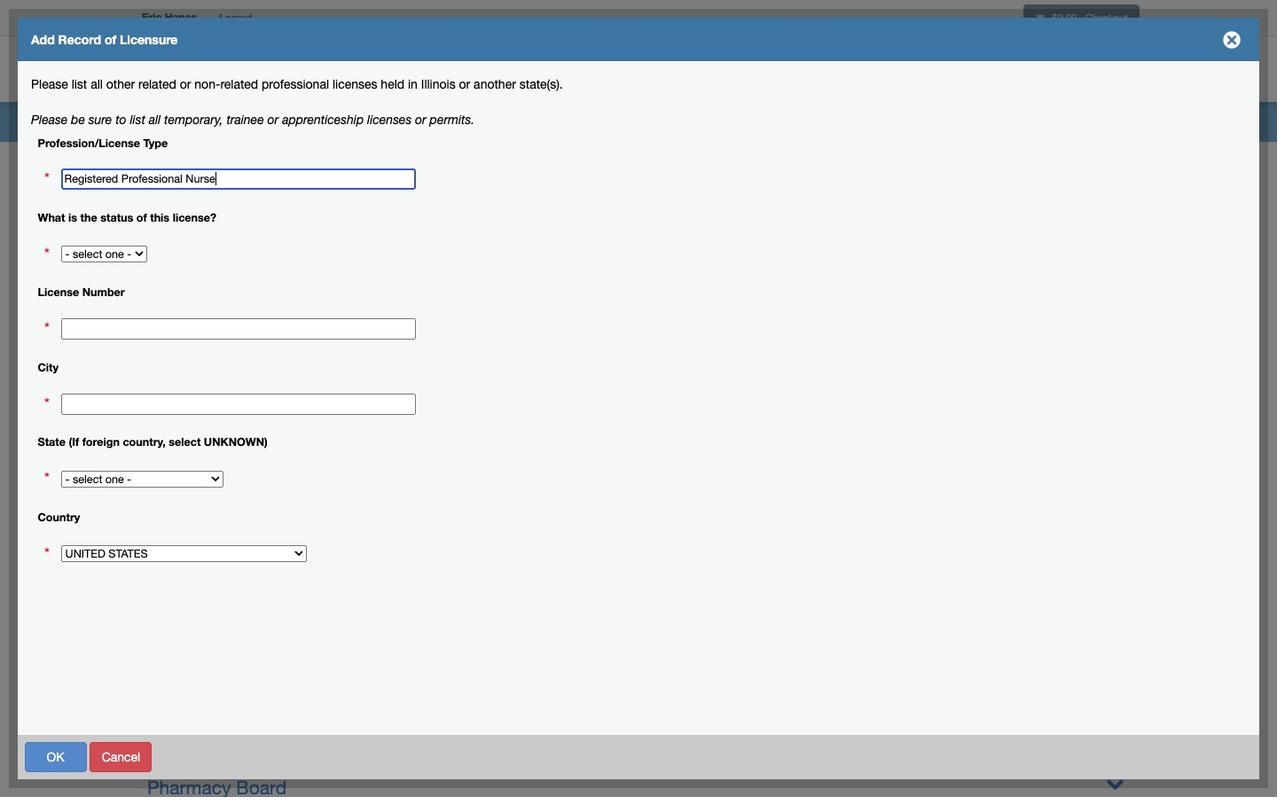 Task type: vqa. For each thing, say whether or not it's contained in the screenshot.
the top another
yes



Task type: locate. For each thing, give the bounding box(es) containing it.
0 vertical spatial trainee
[[227, 113, 264, 127]]

please be sure to list all temporary, trainee or apprenticeship licenses or permits. up the 32.
[[31, 113, 475, 127]]

0 vertical spatial licensure
[[120, 32, 178, 47]]

0 vertical spatial record of licensure
[[217, 77, 329, 91]]

close window image for registered professional nurse
[[1218, 26, 1246, 54]]

1 horizontal spatial temporary,
[[353, 159, 410, 172]]

type right action
[[345, 198, 369, 211]]

0 vertical spatial other
[[106, 77, 135, 91]]

0 vertical spatial in
[[408, 77, 418, 91]]

this
[[150, 211, 170, 224]]

illinois department of financial and professional regulation image
[[133, 40, 537, 97]]

barber, cosmetology, esthetics & nail technology board link
[[147, 318, 617, 339]]

be up profession/license
[[71, 113, 85, 127]]

0 horizontal spatial type
[[143, 136, 168, 149]]

0 horizontal spatial license
[[38, 286, 79, 299]]

None button
[[24, 742, 86, 772], [90, 742, 152, 772], [224, 742, 295, 772], [298, 742, 347, 772], [1129, 742, 1239, 772], [24, 742, 86, 772], [90, 742, 152, 772], [224, 742, 295, 772], [298, 742, 347, 772], [1129, 742, 1239, 772]]

please be sure to list all temporary, trainee or apprenticeship licenses or permits. down 32. please list all other related or non-related professional licenses held in illinois or another state(s).
[[224, 159, 655, 172]]

be up action
[[262, 159, 276, 172]]

type down the 'instructions'
[[143, 136, 168, 149]]

* down what
[[44, 245, 50, 262]]

temporary,
[[164, 113, 223, 127], [353, 159, 410, 172]]

permit
[[153, 498, 189, 512]]

detective, security, fingerprint & alarm contractor board link
[[147, 376, 623, 397]]

1 vertical spatial to
[[305, 159, 316, 172]]

0 horizontal spatial sure
[[89, 113, 112, 127]]

held
[[381, 77, 405, 91], [581, 127, 604, 141]]

logout link
[[206, 0, 266, 35]]

0 vertical spatial record
[[58, 32, 101, 47]]

1 vertical spatial temporary,
[[353, 159, 410, 172]]

1 vertical spatial permits.
[[611, 159, 655, 172]]

temporary, for related
[[353, 159, 410, 172]]

1 vertical spatial other
[[315, 127, 344, 141]]

0 horizontal spatial professional
[[262, 77, 329, 91]]

1 horizontal spatial permits.
[[611, 159, 655, 172]]

application down registered
[[44, 100, 107, 114]]

0 horizontal spatial illinois
[[421, 77, 456, 91]]

1 vertical spatial trainee
[[414, 159, 451, 172]]

eric hanes
[[142, 11, 197, 24]]

1 vertical spatial professional
[[466, 127, 531, 141]]

1 vertical spatial license
[[38, 286, 79, 299]]

list up license type
[[319, 159, 335, 172]]

list down nurse(rn)
[[130, 113, 145, 127]]

0 horizontal spatial to
[[115, 113, 126, 127]]

list down registered on the left top of page
[[72, 77, 87, 91]]

education location
[[44, 543, 152, 557]]

1 horizontal spatial professional
[[466, 127, 531, 141]]

instructions
[[110, 100, 175, 114]]

0 vertical spatial sure
[[89, 113, 112, 127]]

non-
[[195, 77, 220, 91], [401, 127, 426, 141]]

* down public
[[44, 320, 50, 337]]

apprenticeship down please list all other related or non-related professional licenses held in illinois or another state(s).
[[282, 113, 364, 127]]

& right lpn
[[355, 522, 367, 544]]

0 horizontal spatial temporary,
[[164, 113, 223, 127]]

& left the "surgeon"
[[363, 464, 375, 485]]

temporary, up license type
[[353, 159, 410, 172]]

related
[[138, 77, 176, 91], [220, 77, 258, 91], [347, 127, 384, 141], [426, 127, 463, 141]]

please up military
[[31, 113, 68, 127]]

date of birth
[[44, 407, 114, 421]]

list down please list all other related or non-related professional licenses held in illinois or another state(s).
[[281, 127, 297, 141]]

barber, cosmetology, esthetics & nail technology board
[[147, 318, 617, 339]]

1 vertical spatial application
[[44, 191, 107, 205]]

1 application from the top
[[44, 100, 107, 114]]

& right the "surgeon"
[[455, 464, 467, 485]]

* down the name
[[44, 470, 50, 487]]

0 vertical spatial temporary,
[[164, 113, 223, 127]]

* down the "country"
[[44, 544, 50, 562]]

1 horizontal spatial apprenticeship
[[468, 159, 548, 172]]

other
[[106, 77, 135, 91], [315, 127, 344, 141]]

0 vertical spatial please be sure to list all temporary, trainee or apprenticeship licenses or permits.
[[31, 113, 475, 127]]

sure up action
[[279, 159, 302, 172]]

1 horizontal spatial held
[[581, 127, 604, 141]]

add record of licensure
[[31, 32, 178, 47]]

license for license number
[[38, 286, 79, 299]]

2 vertical spatial licensure
[[102, 741, 156, 756]]

0 horizontal spatial permits.
[[430, 113, 475, 127]]

2 * from the top
[[44, 245, 50, 262]]

1 horizontal spatial license
[[300, 198, 342, 211]]

temporary
[[44, 498, 103, 512]]

& left alarm
[[408, 376, 419, 397]]

number
[[82, 286, 125, 299]]

addresses
[[44, 317, 103, 331]]

apprenticeship for professional
[[468, 159, 548, 172]]

1 vertical spatial record
[[217, 77, 258, 91]]

trainee for non-
[[414, 159, 451, 172]]

0 vertical spatial non-
[[195, 77, 220, 91]]

licensure
[[120, 32, 178, 47], [275, 77, 329, 91], [102, 741, 156, 756]]

party
[[44, 254, 73, 268]]

1 horizontal spatial type
[[345, 198, 369, 211]]

board
[[247, 230, 297, 251], [253, 259, 303, 280], [567, 318, 617, 339], [573, 376, 623, 397], [301, 435, 351, 456], [218, 464, 268, 485], [217, 522, 267, 544], [336, 748, 386, 769]]

0 horizontal spatial another
[[474, 77, 516, 91]]

of
[[105, 32, 116, 47], [261, 77, 272, 91], [136, 211, 147, 224], [74, 407, 85, 421], [88, 741, 99, 756]]

city
[[38, 361, 59, 374]]

City text field
[[61, 394, 416, 415]]

my
[[928, 65, 944, 77]]

0 vertical spatial to
[[115, 113, 126, 127]]

professional
[[262, 77, 329, 91], [466, 127, 531, 141]]

please be sure to list all temporary, trainee or apprenticeship licenses or permits. for non-
[[224, 159, 655, 172]]

0 horizontal spatial state(s).
[[519, 77, 563, 91]]

* down city
[[44, 395, 50, 412]]

2 vertical spatial record
[[44, 741, 85, 756]]

32. please list all other related or non-related professional licenses held in illinois or another state(s).
[[224, 127, 758, 141]]

state (if foreign country, select unknown)
[[38, 436, 268, 449]]

country
[[38, 511, 80, 524]]

nursing board (rn, lpn & apn)
[[147, 522, 414, 544]]

sure up profession/license type
[[89, 113, 112, 127]]

to up profession/license type
[[115, 113, 126, 127]]

military status
[[44, 145, 123, 160]]

to
[[115, 113, 126, 127], [305, 159, 316, 172]]

please right the 32.
[[243, 127, 278, 141]]

services
[[1068, 65, 1118, 77]]

0 vertical spatial type
[[143, 136, 168, 149]]

1 vertical spatial therapy
[[263, 748, 331, 769]]

1 vertical spatial sure
[[279, 159, 302, 172]]

1 horizontal spatial to
[[305, 159, 316, 172]]

accounting
[[147, 230, 242, 251]]

close window image
[[1218, 26, 1246, 54], [1218, 26, 1246, 54]]

education
[[44, 543, 100, 557]]

action
[[252, 198, 287, 211]]

my account
[[928, 65, 998, 77]]

other down please list all other related or non-related professional licenses held in illinois or another state(s).
[[315, 127, 344, 141]]

to up license type
[[305, 159, 316, 172]]

application
[[44, 100, 107, 114], [44, 191, 107, 205]]

nursing left the permit
[[106, 498, 149, 512]]

0 horizontal spatial record of licensure
[[44, 741, 156, 756]]

0 vertical spatial state(s).
[[519, 77, 563, 91]]

hanes
[[165, 11, 197, 24]]

* down military
[[44, 170, 50, 188]]

all left nurse(rn)
[[91, 77, 103, 91]]

add
[[31, 32, 55, 47]]

apprenticeship down 32. please list all other related or non-related professional licenses held in illinois or another state(s).
[[468, 159, 548, 172]]

what is the status of this license?
[[38, 211, 216, 224]]

for
[[121, 236, 136, 250]]

in
[[408, 77, 418, 91], [607, 127, 617, 141]]

fingerprint
[[313, 376, 403, 397]]

trainee up the 32.
[[227, 113, 264, 127]]

license type
[[300, 198, 369, 211]]

1 vertical spatial record of licensure
[[44, 741, 156, 756]]

chiropractor)
[[472, 464, 581, 485]]

1 horizontal spatial trainee
[[414, 159, 451, 172]]

0 vertical spatial apprenticeship
[[282, 113, 364, 127]]

checkout
[[1085, 12, 1128, 23]]

detective, security, fingerprint & alarm contractor board limited liability company massage therapy board medical board (physician & surgeon & chiropractor)
[[147, 376, 623, 485]]

license down party
[[38, 286, 79, 299]]

1 vertical spatial apprenticeship
[[468, 159, 548, 172]]

1 vertical spatial another
[[671, 127, 713, 141]]

nursing down the permit
[[147, 522, 212, 544]]

0 horizontal spatial apprenticeship
[[282, 113, 364, 127]]

0 vertical spatial license
[[300, 198, 342, 211]]

license
[[300, 198, 342, 211], [38, 286, 79, 299]]

public
[[44, 299, 79, 313]]

3 * from the top
[[44, 320, 50, 337]]

1 horizontal spatial sure
[[279, 159, 302, 172]]

sure
[[89, 113, 112, 127], [279, 159, 302, 172]]

to for all
[[305, 159, 316, 172]]

1 horizontal spatial state(s).
[[716, 127, 758, 141]]

please be sure to list all temporary, trainee or apprenticeship licenses or permits.
[[31, 113, 475, 127], [224, 159, 655, 172]]

1 horizontal spatial be
[[262, 159, 276, 172]]

all
[[91, 77, 103, 91], [149, 113, 161, 127], [300, 127, 312, 141], [338, 159, 350, 172]]

1 vertical spatial non-
[[401, 127, 426, 141]]

trainee down 32. please list all other related or non-related professional licenses held in illinois or another state(s).
[[414, 159, 451, 172]]

1 vertical spatial be
[[262, 159, 276, 172]]

location
[[104, 543, 152, 557]]

eric
[[142, 11, 162, 24]]

0 horizontal spatial be
[[71, 113, 85, 127]]

0 vertical spatial be
[[71, 113, 85, 127]]

0 horizontal spatial held
[[381, 77, 405, 91]]

1 vertical spatial illinois
[[620, 127, 654, 141]]

0 vertical spatial application
[[44, 100, 107, 114]]

state
[[38, 436, 66, 449]]

1 vertical spatial licensure
[[275, 77, 329, 91]]

0 vertical spatial permits.
[[430, 113, 475, 127]]

1 horizontal spatial in
[[607, 127, 617, 141]]

please down the 32.
[[224, 159, 259, 172]]

accounting board link
[[147, 230, 297, 251]]

please
[[31, 77, 68, 91], [31, 113, 68, 127], [243, 127, 278, 141], [224, 159, 259, 172]]

state(s).
[[519, 77, 563, 91], [716, 127, 758, 141]]

License Number text field
[[61, 319, 416, 340]]

another
[[474, 77, 516, 91], [671, 127, 713, 141]]

0 vertical spatial held
[[381, 77, 405, 91]]

license right action
[[300, 198, 342, 211]]

1 vertical spatial please be sure to list all temporary, trainee or apprenticeship licenses or permits.
[[224, 159, 655, 172]]

online
[[1026, 65, 1065, 77]]

registered professional nurse
[[31, 32, 258, 47]]

temporary, down nurse(rn)
[[164, 113, 223, 127]]

0 vertical spatial nursing
[[106, 498, 149, 512]]

architecture
[[147, 259, 248, 280]]

1 vertical spatial nursing
[[147, 522, 212, 544]]

other up the 'instructions'
[[106, 77, 135, 91]]

list
[[72, 77, 87, 91], [130, 113, 145, 127], [281, 127, 297, 141], [319, 159, 335, 172]]

0 horizontal spatial trainee
[[227, 113, 264, 127]]

illinois
[[421, 77, 456, 91], [620, 127, 654, 141]]

logout
[[219, 12, 253, 23]]

or
[[180, 77, 191, 91], [459, 77, 470, 91], [267, 113, 279, 127], [415, 113, 426, 127], [387, 127, 398, 141], [657, 127, 668, 141], [454, 159, 465, 172], [597, 159, 608, 172]]

application up is
[[44, 191, 107, 205]]

0 horizontal spatial in
[[408, 77, 418, 91]]

1 vertical spatial type
[[345, 198, 369, 211]]

occupational
[[147, 748, 258, 769]]

license number
[[38, 286, 125, 299]]

0 vertical spatial therapy
[[228, 435, 296, 456]]

1 horizontal spatial illinois
[[620, 127, 654, 141]]



Task type: describe. For each thing, give the bounding box(es) containing it.
method
[[110, 191, 153, 205]]

1 vertical spatial state(s).
[[716, 127, 758, 141]]

registered nurse(rn) application instructions
[[44, 82, 175, 114]]

therapy inside detective, security, fingerprint & alarm contractor board limited liability company massage therapy board medical board (physician & surgeon & chiropractor)
[[228, 435, 296, 456]]

status
[[88, 145, 123, 160]]

(if
[[69, 436, 79, 449]]

trainee for related
[[227, 113, 264, 127]]

1 horizontal spatial another
[[671, 127, 713, 141]]

nail
[[430, 318, 462, 339]]

is
[[68, 211, 77, 224]]

detective,
[[147, 376, 231, 397]]

1 horizontal spatial record of licensure
[[217, 77, 329, 91]]

liability
[[214, 405, 277, 427]]

shopping cart image
[[1035, 13, 1044, 23]]

public and mailing addresses
[[44, 299, 146, 331]]

application inside registered nurse(rn) application instructions
[[44, 100, 107, 114]]

1 * from the top
[[44, 170, 50, 188]]

surgeon
[[380, 464, 450, 485]]

0 vertical spatial illinois
[[421, 77, 456, 91]]

cosmetology,
[[212, 318, 327, 339]]

account
[[947, 65, 998, 77]]

all down nurse(rn)
[[149, 113, 161, 127]]

(physician
[[273, 464, 358, 485]]

sure for list
[[279, 159, 302, 172]]

all up license type
[[338, 159, 350, 172]]

date
[[44, 407, 70, 421]]

license for license type
[[300, 198, 342, 211]]

the
[[80, 211, 97, 224]]

0 vertical spatial another
[[474, 77, 516, 91]]

status
[[100, 211, 133, 224]]

birth
[[88, 407, 114, 421]]

authorization for third- party contact
[[44, 236, 172, 268]]

personal
[[44, 362, 93, 376]]

type for please list all other related or non-related professional licenses held in illinois or another state(s).
[[143, 136, 168, 149]]

contact
[[77, 254, 121, 268]]

permits. for illinois
[[611, 159, 655, 172]]

online services
[[1026, 65, 1121, 77]]

5 * from the top
[[44, 470, 50, 487]]

esthetics
[[332, 318, 408, 339]]

1 horizontal spatial non-
[[401, 127, 426, 141]]

personal information
[[44, 362, 159, 376]]

alarm
[[425, 376, 473, 397]]

online services link
[[1012, 40, 1144, 102]]

unknown)
[[204, 436, 268, 449]]

be for list
[[71, 113, 85, 127]]

apn)
[[372, 522, 414, 544]]

$0.00 checkout
[[1050, 12, 1128, 23]]

occupational therapy board
[[147, 748, 386, 769]]

name change
[[44, 452, 124, 467]]

what
[[38, 211, 65, 224]]

massage
[[147, 435, 223, 456]]

be for please
[[262, 159, 276, 172]]

nurse(rn)
[[108, 82, 164, 97]]

1 vertical spatial held
[[581, 127, 604, 141]]

home
[[868, 65, 899, 77]]

apprenticeship for licenses
[[282, 113, 364, 127]]

authorization
[[44, 236, 117, 250]]

2 application from the top
[[44, 191, 107, 205]]

please list all other related or non-related professional licenses held in illinois or another state(s).
[[31, 77, 563, 91]]

contractor
[[478, 376, 567, 397]]

permits. for or
[[430, 113, 475, 127]]

occupational therapy board link
[[147, 748, 386, 769]]

registered
[[31, 32, 111, 47]]

security,
[[236, 376, 308, 397]]

0 horizontal spatial other
[[106, 77, 135, 91]]

application method
[[44, 191, 153, 205]]

0 horizontal spatial non-
[[195, 77, 220, 91]]

temporary nursing permit
[[44, 498, 189, 512]]

Profession/License Type text field
[[61, 169, 416, 190]]

1 vertical spatial in
[[607, 127, 617, 141]]

sure for all
[[89, 113, 112, 127]]

select
[[169, 436, 201, 449]]

architecture board link
[[147, 259, 303, 280]]

name
[[44, 452, 77, 467]]

profession/license
[[38, 136, 140, 149]]

medical board (physician & surgeon & chiropractor) link
[[147, 464, 581, 485]]

0 vertical spatial professional
[[262, 77, 329, 91]]

medical
[[147, 464, 213, 485]]

type for action
[[345, 198, 369, 211]]

country,
[[123, 436, 166, 449]]

nursing board (rn, lpn & apn) link
[[147, 522, 414, 544]]

close window image for add record of licensure
[[1218, 26, 1246, 54]]

nurse
[[215, 32, 258, 47]]

information
[[96, 362, 159, 376]]

please be sure to list all temporary, trainee or apprenticeship licenses or permits. for related
[[31, 113, 475, 127]]

32.
[[224, 127, 239, 141]]

please down the add
[[31, 77, 68, 91]]

home link
[[854, 40, 914, 102]]

& left nail
[[413, 318, 425, 339]]

massage therapy board link
[[147, 435, 351, 456]]

technology
[[467, 318, 562, 339]]

chevron down image
[[1106, 774, 1125, 793]]

third-
[[139, 236, 172, 250]]

barber,
[[147, 318, 207, 339]]

company
[[282, 405, 363, 427]]

to for other
[[115, 113, 126, 127]]

4 * from the top
[[44, 395, 50, 412]]

change
[[81, 452, 124, 467]]

registered
[[44, 82, 104, 97]]

$0.00
[[1052, 12, 1077, 23]]

professional
[[114, 32, 211, 47]]

6 * from the top
[[44, 544, 50, 562]]

1 horizontal spatial other
[[315, 127, 344, 141]]

temporary, for or
[[164, 113, 223, 127]]

foreign
[[82, 436, 120, 449]]

my account link
[[914, 40, 1012, 102]]

all down please list all other related or non-related professional licenses held in illinois or another state(s).
[[300, 127, 312, 141]]

(rn,
[[272, 522, 309, 544]]

accounting board architecture board
[[147, 230, 303, 280]]

license?
[[173, 211, 216, 224]]



